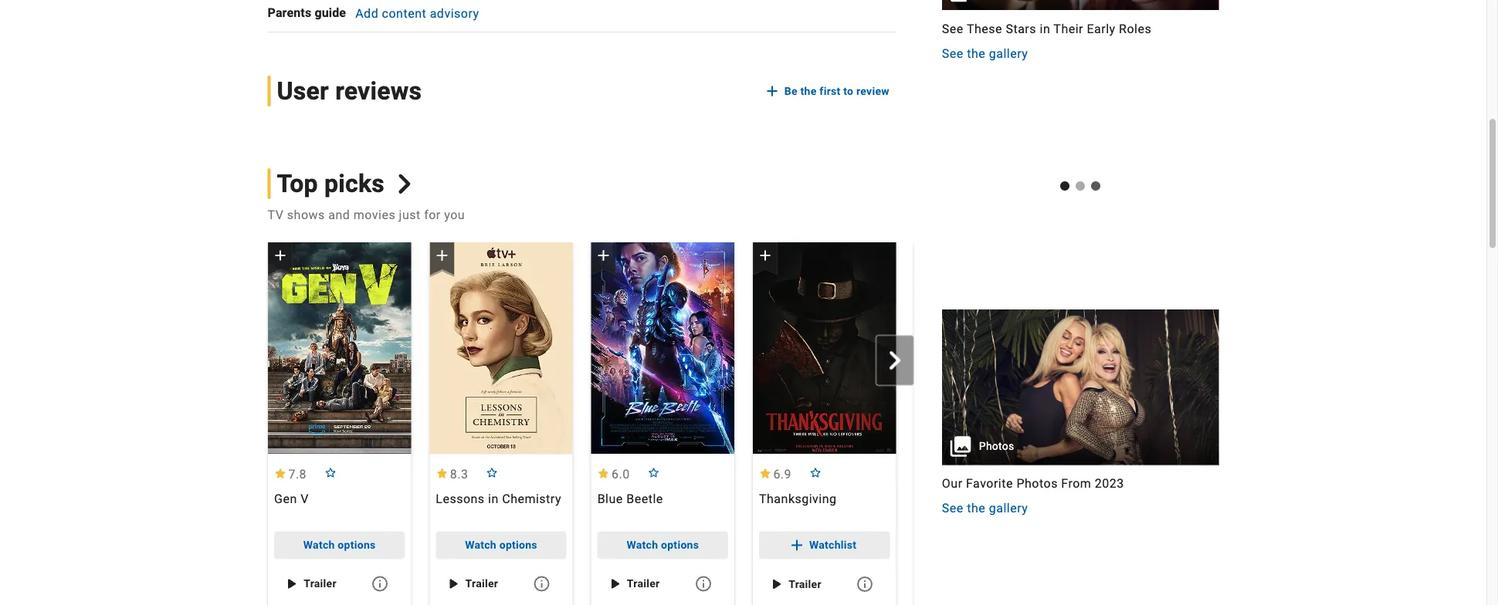 Task type: describe. For each thing, give the bounding box(es) containing it.
trailer button for v
[[280, 570, 342, 598]]

see the gallery for these
[[942, 46, 1028, 61]]

advisory
[[430, 6, 479, 21]]

top picks
[[277, 169, 385, 198]]

1 see from the top
[[942, 21, 964, 36]]

trailer for beetle
[[627, 578, 660, 590]]

add image for 7.8
[[271, 246, 289, 265]]

watch for in
[[465, 539, 496, 552]]

add content advisory button
[[355, 6, 479, 21]]

add image inside be the first to review "button"
[[763, 82, 781, 100]]

production art image for their
[[942, 0, 1219, 10]]

play arrow image for gen
[[282, 575, 300, 593]]

reviews
[[335, 77, 422, 105]]

options for beetle
[[661, 539, 699, 552]]

parents guide
[[268, 5, 346, 20]]

star inline image
[[274, 469, 286, 479]]

6.9
[[773, 467, 791, 482]]

watch options for v
[[303, 539, 375, 552]]

be the first to review
[[785, 85, 890, 97]]

in inside see these stars in their early roles link
[[1040, 21, 1051, 36]]

7.8
[[288, 467, 306, 482]]

you
[[444, 207, 465, 222]]

add image inside watchlist button
[[787, 536, 806, 555]]

star border inline image for in
[[486, 468, 498, 478]]

watch options for beetle
[[626, 539, 699, 552]]

1 vertical spatial chevron right inline image
[[886, 351, 904, 370]]

trailer button for beetle
[[603, 570, 666, 598]]

early
[[1087, 21, 1116, 36]]

star inline image for 8.3
[[435, 469, 448, 479]]

tv shows and movies just for you
[[268, 207, 465, 222]]

for
[[424, 207, 441, 222]]

gen v link
[[268, 491, 411, 522]]

more information image for thanksgiving
[[855, 575, 874, 594]]

group containing 6.0
[[591, 243, 734, 606]]

star inline image for 6.9
[[759, 469, 771, 479]]

see the gallery button for favorite
[[942, 500, 1028, 518]]

gallery for these
[[989, 46, 1028, 61]]

star inline image for 6.0
[[597, 469, 610, 479]]

top
[[277, 169, 318, 198]]

photos link
[[942, 310, 1219, 466]]

our favorite photos from 2023 link
[[942, 475, 1219, 493]]

see for our
[[942, 501, 964, 516]]

4 trailer button from the left
[[765, 571, 827, 598]]

watch options for in
[[465, 539, 537, 552]]

parents
[[268, 5, 311, 20]]

watch for v
[[303, 539, 335, 552]]

trailer for in
[[465, 578, 498, 590]]

review
[[857, 85, 890, 97]]

our favorite photos from 2023
[[942, 477, 1124, 491]]

gallery for favorite
[[989, 501, 1028, 516]]

star border inline image for 7.8
[[324, 468, 336, 478]]

the inside "button"
[[801, 85, 817, 97]]

play arrow image
[[767, 575, 785, 594]]

watchlist
[[809, 539, 856, 552]]

be
[[785, 85, 798, 97]]

top picks link
[[268, 168, 414, 199]]

watch for beetle
[[626, 539, 658, 552]]

options for in
[[499, 539, 537, 552]]

the for see
[[967, 46, 986, 61]]

add content advisory
[[355, 6, 479, 21]]

see the gallery for favorite
[[942, 501, 1028, 516]]

trailer for v
[[303, 578, 336, 590]]

blue beetle link
[[591, 491, 734, 522]]

2023
[[1095, 477, 1124, 491]]

just
[[399, 207, 421, 222]]



Task type: locate. For each thing, give the bounding box(es) containing it.
favorite
[[966, 477, 1013, 491]]

2 gallery from the top
[[989, 501, 1028, 516]]

2 watch options from the left
[[465, 539, 537, 552]]

1 play arrow image from the left
[[282, 575, 300, 593]]

see the gallery down favorite
[[942, 501, 1028, 516]]

0 vertical spatial photos
[[979, 440, 1014, 453]]

production art image
[[942, 0, 1219, 10], [942, 310, 1219, 466]]

2 horizontal spatial watch
[[626, 539, 658, 552]]

user
[[277, 77, 329, 105]]

gen
[[274, 492, 297, 507]]

blue
[[597, 492, 623, 507]]

0 horizontal spatial star border inline image
[[486, 468, 498, 478]]

options down gen v link
[[337, 539, 375, 552]]

0 vertical spatial see the gallery
[[942, 46, 1028, 61]]

1 horizontal spatial photos
[[1017, 477, 1058, 491]]

3 options from the left
[[661, 539, 699, 552]]

watch options button for beetle
[[597, 532, 728, 559]]

watch options button
[[274, 532, 405, 559], [435, 532, 566, 559], [597, 532, 728, 559]]

1 see the gallery button from the top
[[942, 44, 1028, 63]]

group containing see these stars in their early roles
[[942, 0, 1219, 63]]

thanksgiving link
[[753, 491, 896, 522]]

1 watch options from the left
[[303, 539, 375, 552]]

0 horizontal spatial star border inline image
[[324, 468, 336, 478]]

1 vertical spatial gallery
[[989, 501, 1028, 516]]

options
[[337, 539, 375, 552], [499, 539, 537, 552], [661, 539, 699, 552]]

lessons in chemistry
[[435, 492, 561, 507]]

1 horizontal spatial star border inline image
[[809, 468, 821, 478]]

watch down gen v link
[[303, 539, 335, 552]]

see the gallery down these
[[942, 46, 1028, 61]]

in
[[1040, 21, 1051, 36], [488, 492, 498, 507]]

1 vertical spatial photos
[[1017, 477, 1058, 491]]

see for see
[[942, 46, 964, 61]]

thanksgiving
[[759, 492, 836, 507]]

the creator image
[[914, 243, 1057, 454]]

1 trailer button from the left
[[280, 570, 342, 598]]

0 horizontal spatial photos
[[979, 440, 1014, 453]]

see these stars in their early roles
[[942, 21, 1152, 36]]

0 horizontal spatial more information image
[[532, 575, 551, 593]]

2 options from the left
[[499, 539, 537, 552]]

1 horizontal spatial chevron right inline image
[[886, 351, 904, 370]]

group containing 8.3
[[429, 243, 572, 606]]

1 watch options button from the left
[[274, 532, 405, 559]]

production art image for 2023
[[942, 310, 1219, 466]]

blue beetle
[[597, 492, 663, 507]]

watch options button for v
[[274, 532, 405, 559]]

add image
[[763, 82, 781, 100], [271, 246, 289, 265], [432, 246, 451, 265], [594, 246, 613, 265], [787, 536, 806, 555]]

watch down blue beetle link
[[626, 539, 658, 552]]

trailer button
[[280, 570, 342, 598], [442, 570, 504, 598], [603, 570, 666, 598], [765, 571, 827, 598]]

0 horizontal spatial chevron right inline image
[[394, 174, 414, 194]]

photos up favorite
[[979, 440, 1014, 453]]

movies
[[354, 207, 396, 222]]

1 horizontal spatial star border inline image
[[647, 468, 660, 478]]

lessons
[[435, 492, 484, 507]]

chevron right inline image inside "top picks" link
[[394, 174, 414, 194]]

star inline image left 8.3
[[435, 469, 448, 479]]

0 horizontal spatial more information image
[[370, 575, 389, 593]]

thanksgiving image
[[753, 243, 896, 454]]

1 horizontal spatial options
[[499, 539, 537, 552]]

lessons in chemistry image
[[429, 243, 572, 454]]

content
[[382, 6, 426, 21]]

1 horizontal spatial star inline image
[[597, 469, 610, 479]]

0 horizontal spatial play arrow image
[[282, 575, 300, 593]]

picks
[[324, 169, 385, 198]]

blue beetle image
[[591, 243, 734, 454]]

2 star border inline image from the left
[[809, 468, 821, 478]]

see the gallery button down these
[[942, 44, 1028, 63]]

3 play arrow image from the left
[[605, 575, 624, 593]]

2 horizontal spatial watch options button
[[597, 532, 728, 559]]

1 vertical spatial in
[[488, 492, 498, 507]]

in left their
[[1040, 21, 1051, 36]]

trailer
[[303, 578, 336, 590], [465, 578, 498, 590], [627, 578, 660, 590], [788, 578, 821, 591]]

2 horizontal spatial watch options
[[626, 539, 699, 552]]

group containing our favorite photos from 2023
[[942, 310, 1219, 518]]

the down these
[[967, 46, 986, 61]]

in inside lessons in chemistry link
[[488, 492, 498, 507]]

1 vertical spatial production art image
[[942, 310, 1219, 466]]

3 star inline image from the left
[[759, 469, 771, 479]]

1 star inline image from the left
[[435, 469, 448, 479]]

from
[[1061, 477, 1092, 491]]

photos
[[979, 440, 1014, 453], [1017, 477, 1058, 491]]

watchlist button
[[759, 532, 890, 559]]

guide
[[315, 5, 346, 20]]

2 vertical spatial the
[[967, 501, 986, 516]]

gallery down favorite
[[989, 501, 1028, 516]]

add
[[355, 6, 379, 21]]

1 horizontal spatial more information image
[[694, 575, 712, 593]]

gallery
[[989, 46, 1028, 61], [989, 501, 1028, 516]]

6.0
[[611, 467, 630, 482]]

1 more information image from the left
[[370, 575, 389, 593]]

our
[[942, 477, 963, 491]]

2 horizontal spatial options
[[661, 539, 699, 552]]

0 vertical spatial production art image
[[942, 0, 1219, 10]]

star border inline image for 6.9
[[809, 468, 821, 478]]

watch
[[303, 539, 335, 552], [465, 539, 496, 552], [626, 539, 658, 552]]

roles
[[1119, 21, 1152, 36]]

more information image
[[370, 575, 389, 593], [694, 575, 712, 593]]

these
[[967, 21, 1003, 36]]

watch options button down blue beetle link
[[597, 532, 728, 559]]

shows
[[287, 207, 325, 222]]

play arrow image for blue
[[605, 575, 624, 593]]

see the gallery button for these
[[942, 44, 1028, 63]]

0 vertical spatial gallery
[[989, 46, 1028, 61]]

see these stars in their early roles link
[[942, 19, 1219, 38]]

star border inline image
[[324, 468, 336, 478], [809, 468, 821, 478]]

see
[[942, 21, 964, 36], [942, 46, 964, 61], [942, 501, 964, 516]]

and
[[328, 207, 350, 222]]

star border inline image up lessons in chemistry
[[486, 468, 498, 478]]

1 horizontal spatial in
[[1040, 21, 1051, 36]]

watch options button down gen v link
[[274, 532, 405, 559]]

lessons in chemistry link
[[429, 491, 572, 522]]

0 vertical spatial chevron right inline image
[[394, 174, 414, 194]]

add image
[[756, 246, 774, 265]]

be the first to review button
[[761, 77, 896, 105]]

1 horizontal spatial play arrow image
[[443, 575, 462, 593]]

add image for 6.0
[[594, 246, 613, 265]]

star inline image left 6.9
[[759, 469, 771, 479]]

3 see from the top
[[942, 501, 964, 516]]

play arrow image for lessons
[[443, 575, 462, 593]]

2 more information image from the left
[[694, 575, 712, 593]]

see the gallery button
[[942, 44, 1028, 63], [942, 500, 1028, 518]]

0 horizontal spatial watch options button
[[274, 532, 405, 559]]

their
[[1054, 21, 1084, 36]]

1 see the gallery from the top
[[942, 46, 1028, 61]]

2 horizontal spatial star inline image
[[759, 469, 771, 479]]

1 vertical spatial see
[[942, 46, 964, 61]]

trailer button for in
[[442, 570, 504, 598]]

see the gallery
[[942, 46, 1028, 61], [942, 501, 1028, 516]]

0 vertical spatial see
[[942, 21, 964, 36]]

chevron right inline image
[[394, 174, 414, 194], [886, 351, 904, 370]]

star border inline image
[[486, 468, 498, 478], [647, 468, 660, 478]]

star border inline image for beetle
[[647, 468, 660, 478]]

1 gallery from the top
[[989, 46, 1028, 61]]

group containing 6.9
[[753, 243, 896, 606]]

gen v image
[[268, 243, 411, 454]]

2 watch from the left
[[465, 539, 496, 552]]

options for v
[[337, 539, 375, 552]]

watch options button down lessons in chemistry link
[[435, 532, 566, 559]]

watch options
[[303, 539, 375, 552], [465, 539, 537, 552], [626, 539, 699, 552]]

more information image for lessons in chemistry
[[532, 575, 551, 593]]

2 see the gallery button from the top
[[942, 500, 1028, 518]]

1 options from the left
[[337, 539, 375, 552]]

the right be
[[801, 85, 817, 97]]

options down blue beetle link
[[661, 539, 699, 552]]

options down lessons in chemistry link
[[499, 539, 537, 552]]

watch options button for in
[[435, 532, 566, 559]]

more information image
[[532, 575, 551, 593], [855, 575, 874, 594]]

1 more information image from the left
[[532, 575, 551, 593]]

watch down lessons in chemistry link
[[465, 539, 496, 552]]

beetle
[[626, 492, 663, 507]]

tv
[[268, 207, 284, 222]]

chemistry
[[502, 492, 561, 507]]

1 vertical spatial the
[[801, 85, 817, 97]]

3 watch from the left
[[626, 539, 658, 552]]

photos inside 'our favorite photos from 2023' link
[[1017, 477, 1058, 491]]

more information image for blue beetle
[[694, 575, 712, 593]]

2 play arrow image from the left
[[443, 575, 462, 593]]

0 horizontal spatial options
[[337, 539, 375, 552]]

user reviews
[[277, 77, 422, 105]]

0 horizontal spatial star inline image
[[435, 469, 448, 479]]

watch options down lessons in chemistry link
[[465, 539, 537, 552]]

1 horizontal spatial watch options button
[[435, 532, 566, 559]]

2 horizontal spatial play arrow image
[[605, 575, 624, 593]]

star inline image left 6.0
[[597, 469, 610, 479]]

more information image for gen v
[[370, 575, 389, 593]]

add image for 8.3
[[432, 246, 451, 265]]

3 trailer button from the left
[[603, 570, 666, 598]]

1 horizontal spatial more information image
[[855, 575, 874, 594]]

2 trailer button from the left
[[442, 570, 504, 598]]

1 star border inline image from the left
[[486, 468, 498, 478]]

photos inside photos link
[[979, 440, 1014, 453]]

1 watch from the left
[[303, 539, 335, 552]]

watch options down gen v link
[[303, 539, 375, 552]]

2 see the gallery from the top
[[942, 501, 1028, 516]]

2 vertical spatial see
[[942, 501, 964, 516]]

see the gallery button down favorite
[[942, 500, 1028, 518]]

gallery down stars
[[989, 46, 1028, 61]]

to
[[844, 85, 854, 97]]

3 watch options button from the left
[[597, 532, 728, 559]]

0 vertical spatial in
[[1040, 21, 1051, 36]]

in right lessons
[[488, 492, 498, 507]]

v
[[300, 492, 308, 507]]

star inline image
[[435, 469, 448, 479], [597, 469, 610, 479], [759, 469, 771, 479]]

3 watch options from the left
[[626, 539, 699, 552]]

2 see from the top
[[942, 46, 964, 61]]

8.3
[[450, 467, 468, 482]]

1 vertical spatial see the gallery
[[942, 501, 1028, 516]]

watch options down blue beetle link
[[626, 539, 699, 552]]

star border inline image up the thanksgiving
[[809, 468, 821, 478]]

2 star inline image from the left
[[597, 469, 610, 479]]

1 horizontal spatial watch options
[[465, 539, 537, 552]]

1 production art image from the top
[[942, 0, 1219, 10]]

stars
[[1006, 21, 1037, 36]]

0 vertical spatial see the gallery button
[[942, 44, 1028, 63]]

2 more information image from the left
[[855, 575, 874, 594]]

star border inline image up beetle
[[647, 468, 660, 478]]

photos group
[[942, 310, 1219, 466]]

2 star border inline image from the left
[[647, 468, 660, 478]]

1 star border inline image from the left
[[324, 468, 336, 478]]

1 vertical spatial see the gallery button
[[942, 500, 1028, 518]]

the
[[967, 46, 986, 61], [801, 85, 817, 97], [967, 501, 986, 516]]

2 production art image from the top
[[942, 310, 1219, 466]]

group
[[942, 0, 1219, 63], [942, 0, 1219, 10], [249, 243, 1057, 606], [268, 243, 411, 606], [268, 243, 411, 454], [429, 243, 572, 606], [429, 243, 572, 454], [591, 243, 734, 606], [591, 243, 734, 454], [753, 243, 896, 606], [753, 243, 896, 454], [914, 243, 1057, 606], [942, 310, 1219, 518]]

photos left from at right
[[1017, 477, 1058, 491]]

play arrow image
[[282, 575, 300, 593], [443, 575, 462, 593], [605, 575, 624, 593]]

0 horizontal spatial watch options
[[303, 539, 375, 552]]

gen v
[[274, 492, 308, 507]]

the for our
[[967, 501, 986, 516]]

0 vertical spatial the
[[967, 46, 986, 61]]

0 horizontal spatial in
[[488, 492, 498, 507]]

first
[[820, 85, 841, 97]]

star border inline image right "7.8"
[[324, 468, 336, 478]]

2 watch options button from the left
[[435, 532, 566, 559]]

1 horizontal spatial watch
[[465, 539, 496, 552]]

the down favorite
[[967, 501, 986, 516]]

0 horizontal spatial watch
[[303, 539, 335, 552]]



Task type: vqa. For each thing, say whether or not it's contained in the screenshot.


